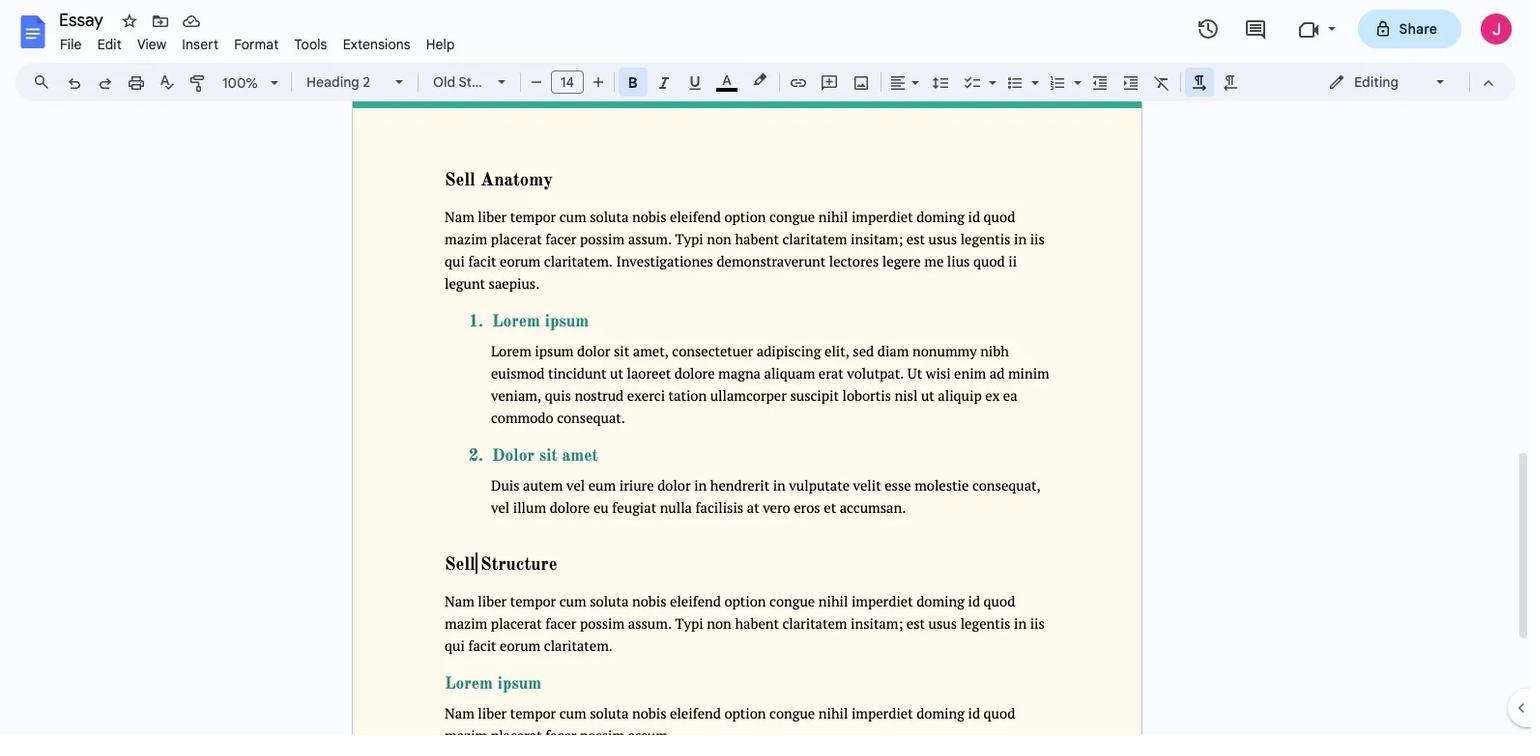 Task type: vqa. For each thing, say whether or not it's contained in the screenshot.
Recent documents
no



Task type: describe. For each thing, give the bounding box(es) containing it.
insert menu item
[[174, 33, 226, 56]]

file menu item
[[52, 33, 90, 56]]

share button
[[1358, 10, 1462, 48]]

text color image
[[716, 69, 738, 92]]

Zoom field
[[215, 69, 287, 98]]

extensions
[[343, 36, 411, 53]]

Font size field
[[551, 71, 592, 95]]

insert
[[182, 36, 219, 53]]

line & paragraph spacing image
[[930, 69, 952, 96]]

menu bar inside menu bar banner
[[52, 25, 463, 57]]

highlight color image
[[749, 69, 770, 92]]

heading 2
[[306, 73, 370, 91]]

2
[[363, 73, 370, 91]]

tools menu item
[[287, 33, 335, 56]]

Star checkbox
[[116, 8, 143, 35]]

Font size text field
[[552, 71, 583, 94]]

tt
[[520, 73, 536, 91]]

editing button
[[1315, 68, 1461, 97]]

edit menu item
[[90, 33, 129, 56]]

standard
[[459, 73, 517, 91]]

menu bar banner
[[0, 0, 1531, 736]]

align image
[[887, 69, 910, 96]]



Task type: locate. For each thing, give the bounding box(es) containing it.
Zoom text field
[[218, 70, 264, 97]]

styles list. heading 2 selected. option
[[306, 69, 384, 96]]

application
[[0, 0, 1531, 736]]

tools
[[294, 36, 327, 53]]

old standard tt
[[433, 73, 536, 91]]

menu bar
[[52, 25, 463, 57]]

editing
[[1354, 73, 1399, 91]]

edit
[[97, 36, 122, 53]]

extensions menu item
[[335, 33, 418, 56]]

view menu item
[[129, 33, 174, 56]]

insert image image
[[850, 69, 872, 96]]

application containing share
[[0, 0, 1531, 736]]

format
[[234, 36, 279, 53]]

mode and view toolbar
[[1314, 63, 1504, 102]]

main toolbar
[[57, 0, 1246, 549]]

help menu item
[[418, 33, 463, 56]]

format menu item
[[226, 33, 287, 56]]

help
[[426, 36, 455, 53]]

old
[[433, 73, 456, 91]]

share
[[1399, 20, 1438, 38]]

heading
[[306, 73, 359, 91]]

font list. old standard tt selected. option
[[433, 69, 536, 96]]

Rename text field
[[52, 8, 114, 31]]

menu bar containing file
[[52, 25, 463, 57]]

view
[[137, 36, 167, 53]]

file
[[60, 36, 82, 53]]

Menus field
[[24, 69, 67, 96]]



